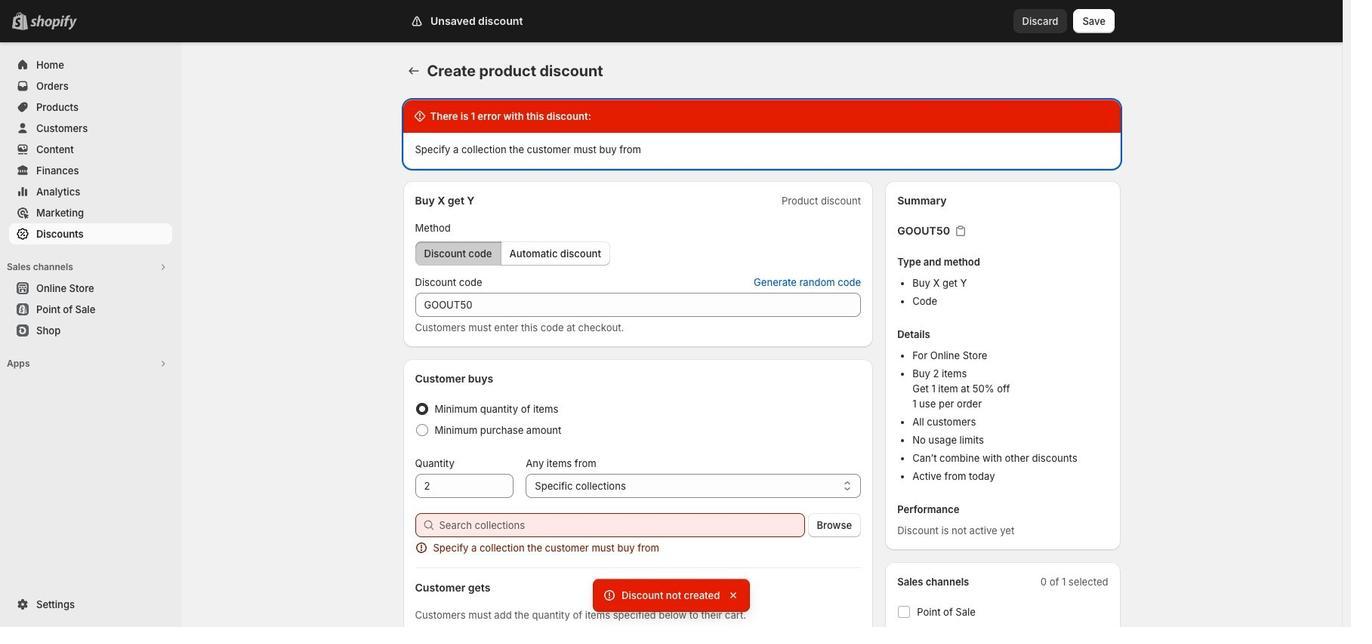 Task type: vqa. For each thing, say whether or not it's contained in the screenshot.
TOP LOCATIONS
no



Task type: locate. For each thing, give the bounding box(es) containing it.
Search collections text field
[[439, 514, 805, 538]]

None text field
[[415, 293, 861, 317]]

None text field
[[415, 474, 514, 499]]

shopify image
[[30, 15, 77, 30]]



